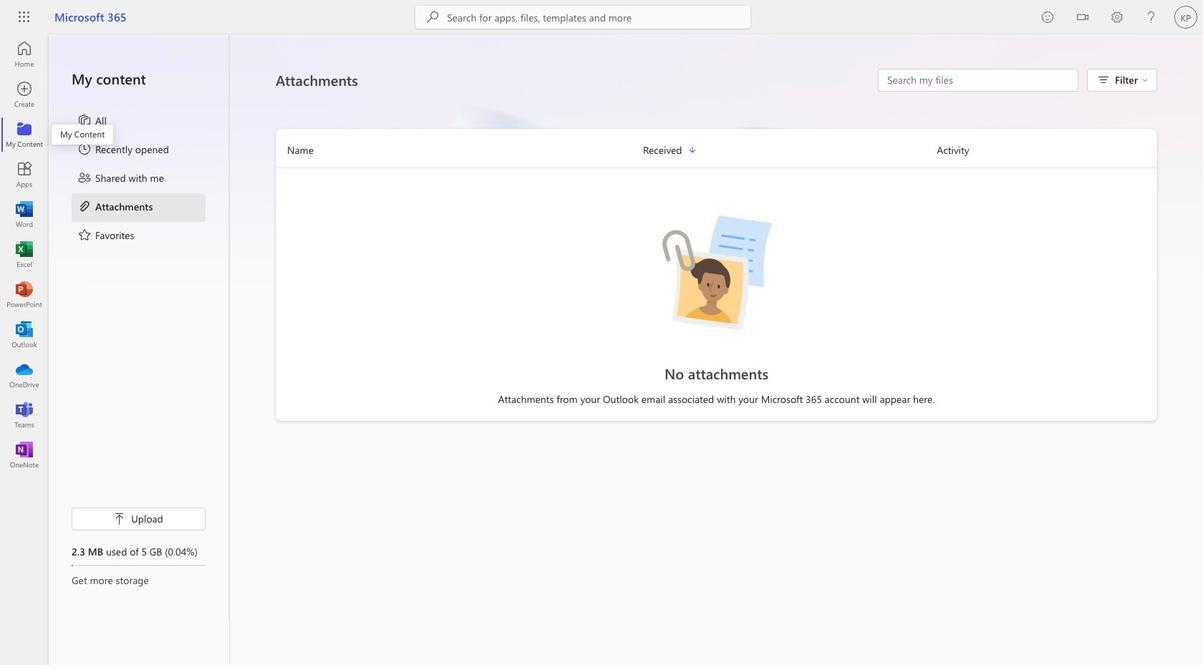 Task type: vqa. For each thing, say whether or not it's contained in the screenshot.
menu
yes



Task type: describe. For each thing, give the bounding box(es) containing it.
excel image
[[17, 248, 32, 262]]

my content image
[[17, 127, 32, 142]]

1 vertical spatial status
[[496, 364, 937, 384]]

onenote image
[[17, 448, 32, 463]]

Search my files text field
[[886, 73, 1071, 87]]

teams image
[[17, 408, 32, 423]]

Search box. Suggestions appear as you type. search field
[[447, 6, 751, 29]]

empty state icon image
[[652, 208, 781, 337]]

activity, column 4 of 4 column header
[[937, 139, 1157, 162]]

menu inside my content left pane navigation navigation
[[72, 107, 206, 251]]

apps image
[[17, 168, 32, 182]]



Task type: locate. For each thing, give the bounding box(es) containing it.
outlook image
[[17, 328, 32, 342]]

application
[[0, 34, 1203, 665]]

tooltip
[[52, 125, 113, 145]]

powerpoint image
[[17, 288, 32, 302]]

banner
[[0, 0, 1203, 37]]

navigation
[[0, 34, 49, 476]]

home image
[[17, 47, 32, 62]]

menu
[[72, 107, 206, 251]]

status
[[878, 69, 1079, 92], [496, 364, 937, 384], [496, 392, 937, 407]]

2 vertical spatial status
[[496, 392, 937, 407]]

my content left pane navigation navigation
[[49, 34, 229, 622]]

None search field
[[416, 6, 751, 29]]

0 vertical spatial status
[[878, 69, 1079, 92]]

kp image
[[1175, 6, 1198, 29]]

create image
[[17, 87, 32, 102]]

word image
[[17, 208, 32, 222]]

row
[[276, 139, 1157, 168]]

onedrive image
[[17, 368, 32, 382]]



